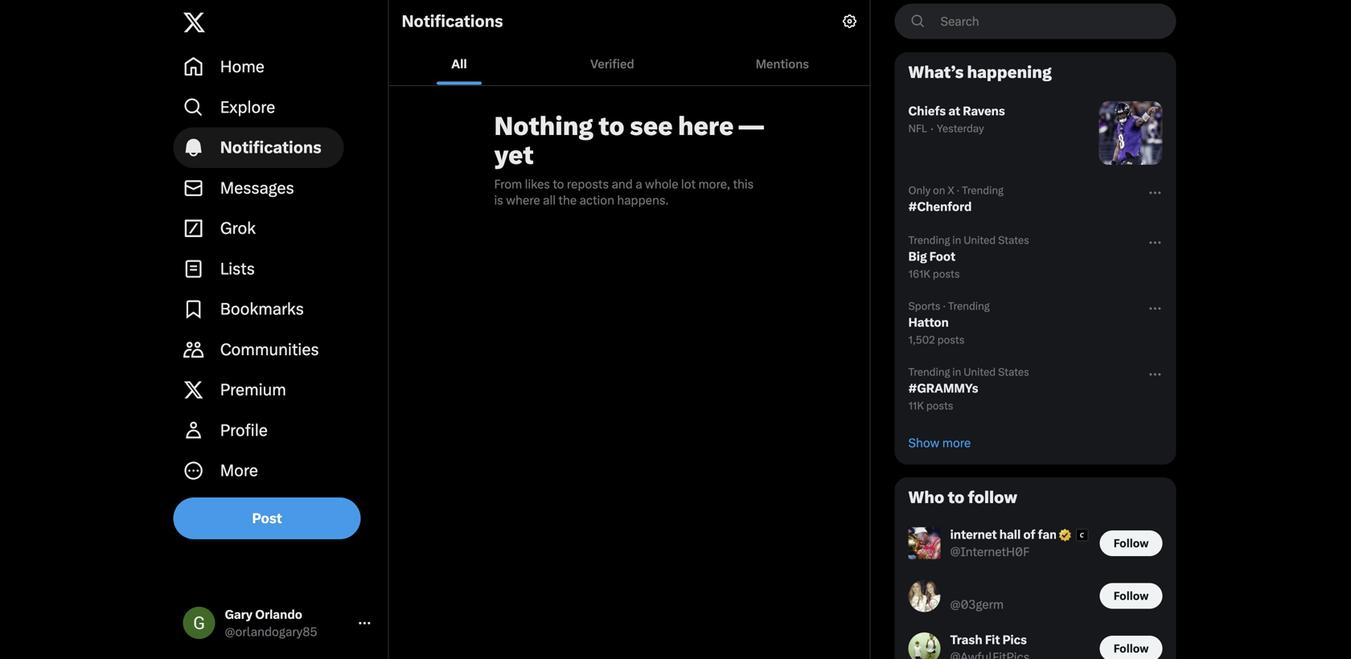 Task type: describe. For each thing, give the bounding box(es) containing it.
communities link
[[173, 330, 382, 370]]

Search search field
[[895, 4, 1176, 39]]

premium
[[220, 380, 286, 400]]

to for who
[[948, 488, 964, 507]]

trending inside the trending in united states big foot 161k posts
[[908, 234, 950, 246]]

see
[[630, 111, 673, 141]]

hatton
[[908, 315, 949, 330]]

a
[[636, 177, 642, 191]]

communities
[[220, 340, 319, 359]]

states for #grammys
[[998, 366, 1029, 378]]

only
[[908, 184, 931, 197]]

all link
[[389, 43, 530, 85]]

primary navigation
[[173, 47, 382, 491]]

home
[[220, 57, 264, 76]]

nothing to see here — yet from likes to reposts and a whole lot more, this is where all the action happens.
[[494, 111, 769, 207]]

chiefs at ravens nfl · yesterday
[[908, 104, 1005, 136]]

pics
[[1002, 633, 1027, 647]]

show
[[908, 436, 940, 450]]

verified link
[[530, 43, 695, 85]]

trash fit pics
[[950, 633, 1027, 647]]

internet
[[950, 528, 997, 542]]

nothing
[[494, 111, 593, 141]]

show more link
[[895, 422, 1175, 464]]

· inside only on x · trending #chenford
[[957, 184, 959, 197]]

yesterday
[[937, 122, 984, 135]]

@orlandogary85
[[225, 625, 317, 639]]

nfl
[[908, 122, 927, 135]]

11k
[[908, 400, 924, 412]]

mentions link
[[695, 43, 870, 85]]

where
[[506, 193, 540, 207]]

grok link
[[173, 208, 382, 249]]

tab list containing all
[[389, 43, 870, 85]]

premium link
[[173, 370, 382, 410]]

· inside sports · trending hatton 1,502 posts
[[943, 300, 946, 312]]

home timeline element
[[389, 0, 870, 257]]

notifications inside "link"
[[220, 138, 321, 157]]

more button
[[173, 451, 382, 491]]

lists
[[220, 259, 255, 279]]

united for #grammys
[[964, 366, 996, 378]]

161k
[[908, 268, 930, 280]]

more,
[[698, 177, 730, 191]]

verified account image
[[1058, 528, 1073, 543]]

notifications link
[[173, 127, 382, 168]]

1,502
[[908, 334, 935, 346]]

at
[[948, 104, 960, 118]]

on
[[933, 184, 945, 197]]

all
[[543, 193, 556, 207]]

trending inside sports · trending hatton 1,502 posts
[[948, 300, 990, 312]]

happens.
[[617, 193, 669, 207]]

internet hall of fame link
[[950, 527, 1090, 544]]

@03germ
[[950, 598, 1004, 612]]

states for big foot
[[998, 234, 1029, 246]]

to for nothing
[[599, 111, 625, 141]]

trash
[[950, 633, 982, 647]]

likes
[[525, 177, 550, 191]]

#grammys
[[908, 381, 978, 396]]

follow for the trash fit pics link
[[1114, 642, 1149, 656]]

explore link
[[173, 87, 382, 127]]

profile link
[[173, 410, 382, 451]]

verified
[[590, 57, 634, 71]]

· inside chiefs at ravens nfl · yesterday
[[930, 121, 934, 136]]

united for big foot
[[964, 234, 996, 246]]

ravens
[[963, 104, 1005, 118]]

lot
[[681, 177, 696, 191]]

of
[[1023, 528, 1035, 542]]

posts inside the trending in united states big foot 161k posts
[[933, 268, 960, 280]]

here
[[678, 111, 734, 141]]



Task type: vqa. For each thing, say whether or not it's contained in the screenshot.
"of"
yes



Task type: locate. For each thing, give the bounding box(es) containing it.
trending inside trending in united states #grammys 11k posts
[[908, 366, 950, 378]]

0 horizontal spatial ·
[[930, 121, 934, 136]]

in up foot at the right of page
[[952, 234, 961, 246]]

1 vertical spatial states
[[998, 366, 1029, 378]]

2 in from the top
[[952, 366, 961, 378]]

0 vertical spatial to
[[599, 111, 625, 141]]

trending up hatton
[[948, 300, 990, 312]]

states
[[998, 234, 1029, 246], [998, 366, 1029, 378]]

grok
[[220, 219, 256, 238]]

united inside the trending in united states big foot 161k posts
[[964, 234, 996, 246]]

states down only on x · trending #chenford
[[998, 234, 1029, 246]]

x
[[948, 184, 954, 197]]

Search query text field
[[931, 4, 1175, 38]]

1 vertical spatial to
[[553, 177, 564, 191]]

bookmarks link
[[173, 289, 382, 330]]

1 follow from the top
[[1114, 537, 1149, 550]]

to
[[599, 111, 625, 141], [553, 177, 564, 191], [948, 488, 964, 507]]

1 vertical spatial in
[[952, 366, 961, 378]]

to inside section
[[948, 488, 964, 507]]

1 in from the top
[[952, 234, 961, 246]]

—
[[739, 111, 764, 141]]

1 vertical spatial follow
[[1114, 589, 1149, 603]]

post
[[252, 510, 282, 527]]

2 follow from the top
[[1114, 589, 1149, 603]]

1 states from the top
[[998, 234, 1029, 246]]

posts down hatton
[[937, 334, 964, 346]]

explore
[[220, 98, 275, 117]]

gary orlando @orlandogary85
[[225, 608, 317, 639]]

follow button
[[1100, 531, 1162, 556], [1100, 583, 1162, 609], [1100, 636, 1162, 659]]

and
[[612, 177, 633, 191]]

posts down #grammys
[[926, 400, 953, 412]]

who
[[908, 488, 944, 507]]

tab list
[[389, 43, 870, 85]]

states inside the trending in united states big foot 161k posts
[[998, 234, 1029, 246]]

2 vertical spatial to
[[948, 488, 964, 507]]

in
[[952, 234, 961, 246], [952, 366, 961, 378]]

the
[[558, 193, 577, 207]]

@03germ link
[[950, 597, 1004, 613]]

· right x
[[957, 184, 959, 197]]

yet
[[494, 140, 534, 170]]

follow for internet hall of fame 'link'
[[1114, 537, 1149, 550]]

0 vertical spatial states
[[998, 234, 1029, 246]]

foot
[[929, 249, 955, 264]]

more
[[220, 461, 258, 481]]

to left see
[[599, 111, 625, 141]]

notifications up all
[[402, 12, 503, 31]]

@interneth0f
[[950, 545, 1029, 559]]

united inside trending in united states #grammys 11k posts
[[964, 366, 996, 378]]

sports · trending hatton 1,502 posts
[[908, 300, 990, 346]]

follow button for internet hall of fame 'link'
[[1100, 531, 1162, 556]]

trending up big on the top
[[908, 234, 950, 246]]

· right sports
[[943, 300, 946, 312]]

united down only on x · trending #chenford
[[964, 234, 996, 246]]

only on x · trending #chenford
[[908, 184, 1004, 214]]

hall
[[999, 528, 1021, 542]]

posts inside sports · trending hatton 1,502 posts
[[937, 334, 964, 346]]

trending in united states #grammys 11k posts
[[908, 366, 1029, 412]]

to right who
[[948, 488, 964, 507]]

1 horizontal spatial ·
[[943, 300, 946, 312]]

2 horizontal spatial to
[[948, 488, 964, 507]]

0 horizontal spatial to
[[553, 177, 564, 191]]

posts inside trending in united states #grammys 11k posts
[[926, 400, 953, 412]]

trash fit pics link
[[950, 632, 1030, 650]]

· right the "nfl"
[[930, 121, 934, 136]]

2 vertical spatial follow button
[[1100, 636, 1162, 659]]

#chenford
[[908, 199, 972, 214]]

3 follow button from the top
[[1100, 636, 1162, 659]]

whole
[[645, 177, 678, 191]]

@interneth0f link
[[950, 544, 1029, 560]]

0 vertical spatial posts
[[933, 268, 960, 280]]

internet hall of fame
[[950, 528, 1068, 542]]

messages
[[220, 178, 294, 198]]

in inside the trending in united states big foot 161k posts
[[952, 234, 961, 246]]

trending inside only on x · trending #chenford
[[962, 184, 1004, 197]]

2 states from the top
[[998, 366, 1029, 378]]

0 vertical spatial notifications
[[402, 12, 503, 31]]

1 vertical spatial notifications
[[220, 138, 321, 157]]

is
[[494, 193, 503, 207]]

notifications down explore link
[[220, 138, 321, 157]]

0 vertical spatial in
[[952, 234, 961, 246]]

notifications
[[402, 12, 503, 31], [220, 138, 321, 157]]

1 united from the top
[[964, 234, 996, 246]]

states inside trending in united states #grammys 11k posts
[[998, 366, 1029, 378]]

what's happening
[[908, 63, 1052, 82]]

big
[[908, 249, 927, 264]]

united
[[964, 234, 996, 246], [964, 366, 996, 378]]

sports
[[908, 300, 940, 312]]

reposts
[[567, 177, 609, 191]]

home link
[[173, 47, 382, 87]]

fit
[[985, 633, 1000, 647]]

0 vertical spatial follow
[[1114, 537, 1149, 550]]

·
[[930, 121, 934, 136], [957, 184, 959, 197], [943, 300, 946, 312]]

in for big foot
[[952, 234, 961, 246]]

2 vertical spatial posts
[[926, 400, 953, 412]]

1 vertical spatial united
[[964, 366, 996, 378]]

1 vertical spatial ·
[[957, 184, 959, 197]]

trending up #grammys
[[908, 366, 950, 378]]

3 follow from the top
[[1114, 642, 1149, 656]]

1 horizontal spatial notifications
[[402, 12, 503, 31]]

2 united from the top
[[964, 366, 996, 378]]

posts down foot at the right of page
[[933, 268, 960, 280]]

0 vertical spatial united
[[964, 234, 996, 246]]

gary
[[225, 608, 253, 622]]

0 vertical spatial follow button
[[1100, 531, 1162, 556]]

2 horizontal spatial ·
[[957, 184, 959, 197]]

from
[[494, 177, 522, 191]]

to up the
[[553, 177, 564, 191]]

trending in united states big foot 161k posts
[[908, 234, 1029, 280]]

lists link
[[173, 249, 382, 289]]

0 vertical spatial ·
[[930, 121, 934, 136]]

notifications inside home timeline element
[[402, 12, 503, 31]]

who to follow
[[908, 488, 1017, 507]]

who to follow section
[[895, 478, 1175, 659]]

this
[[733, 177, 754, 191]]

1 horizontal spatial to
[[599, 111, 625, 141]]

2 vertical spatial follow
[[1114, 642, 1149, 656]]

action
[[579, 193, 614, 207]]

states up show more link
[[998, 366, 1029, 378]]

in inside trending in united states #grammys 11k posts
[[952, 366, 961, 378]]

2 follow button from the top
[[1100, 583, 1162, 609]]

in up #grammys
[[952, 366, 961, 378]]

post link
[[173, 498, 361, 539]]

happening
[[967, 63, 1052, 82]]

show more
[[908, 436, 971, 450]]

what's
[[908, 63, 964, 82]]

1 vertical spatial posts
[[937, 334, 964, 346]]

mentions
[[756, 57, 809, 71]]

follow
[[968, 488, 1017, 507]]

follow
[[1114, 537, 1149, 550], [1114, 589, 1149, 603], [1114, 642, 1149, 656]]

1 vertical spatial follow button
[[1100, 583, 1162, 609]]

trending
[[962, 184, 1004, 197], [908, 234, 950, 246], [948, 300, 990, 312], [908, 366, 950, 378]]

in for #grammys
[[952, 366, 961, 378]]

bookmarks
[[220, 300, 304, 319]]

profile
[[220, 421, 268, 440]]

all
[[451, 57, 467, 71]]

2 vertical spatial ·
[[943, 300, 946, 312]]

follow button for the trash fit pics link
[[1100, 636, 1162, 659]]

united up #grammys
[[964, 366, 996, 378]]

trending right x
[[962, 184, 1004, 197]]

chiefs
[[908, 104, 946, 118]]

more
[[942, 436, 971, 450]]

0 horizontal spatial notifications
[[220, 138, 321, 157]]

fame
[[1038, 528, 1068, 542]]

orlando
[[255, 608, 302, 622]]

messages link
[[173, 168, 382, 208]]

1 follow button from the top
[[1100, 531, 1162, 556]]



